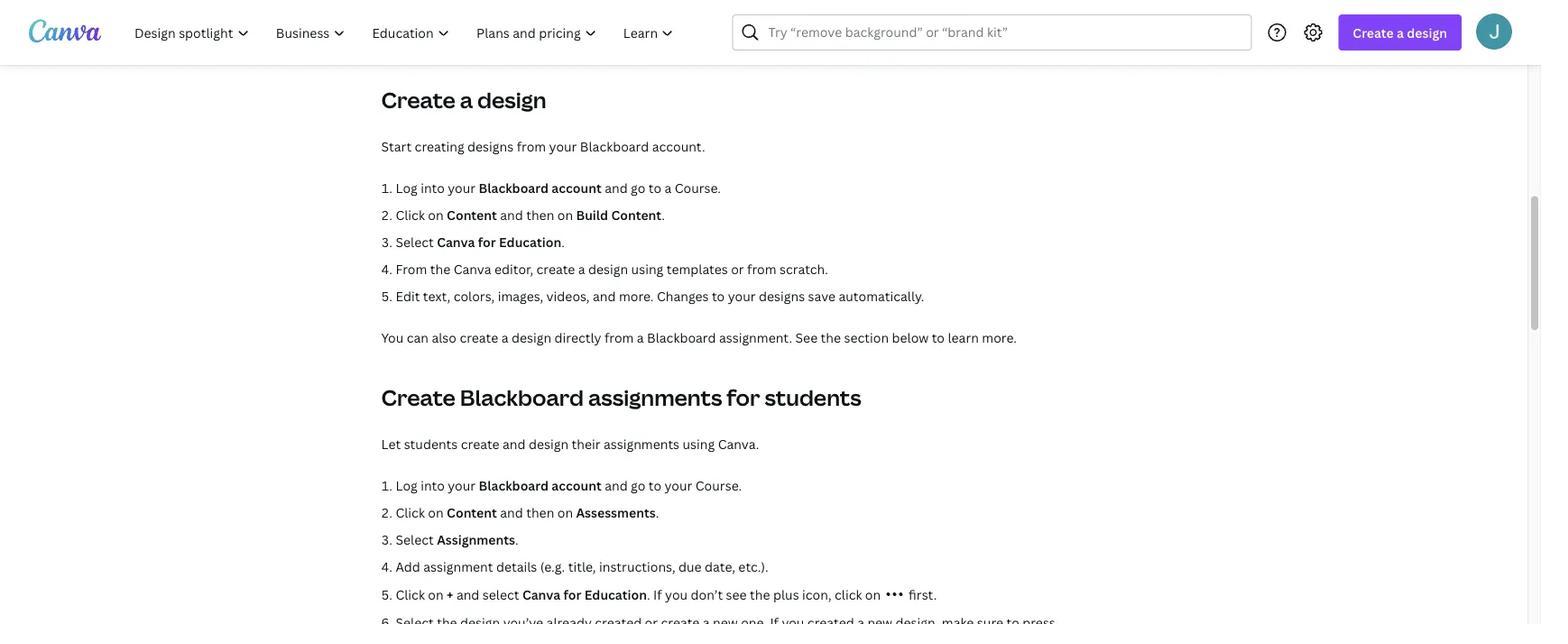 Task type: describe. For each thing, give the bounding box(es) containing it.
account.
[[652, 138, 705, 155]]

on down log into your blackboard account and go to your course.
[[557, 504, 573, 521]]

assignment
[[423, 558, 493, 575]]

0 vertical spatial education
[[499, 233, 561, 250]]

due
[[679, 558, 702, 575]]

start
[[381, 138, 412, 155]]

. left if
[[647, 586, 650, 603]]

. up the details at the bottom left of page
[[515, 531, 518, 548]]

select assignments .
[[396, 531, 518, 548]]

on right click
[[865, 586, 881, 603]]

top level navigation element
[[123, 14, 689, 51]]

0 horizontal spatial the
[[430, 260, 450, 277]]

+
[[447, 586, 453, 603]]

using for canva.
[[683, 435, 715, 452]]

section
[[844, 329, 889, 346]]

on up select assignments .
[[428, 504, 444, 521]]

also
[[432, 329, 457, 346]]

edit text, colors, images, videos, and more. changes to your designs save automatically.
[[396, 287, 924, 305]]

course. for and go to your course.
[[695, 477, 742, 494]]

and up assessments
[[605, 477, 628, 494]]

2 vertical spatial create
[[461, 435, 499, 452]]

design up videos,
[[588, 260, 628, 277]]

select for from
[[396, 233, 434, 250]]

1 vertical spatial students
[[404, 435, 458, 452]]

canva.
[[718, 435, 759, 452]]

blackboard up let students create and design their assignments using canva.
[[460, 383, 584, 412]]

let
[[381, 435, 401, 452]]

0 vertical spatial designs
[[467, 138, 514, 155]]

your up log into your blackboard account and go to a course.
[[549, 138, 577, 155]]

log for log into your blackboard account and go to your course.
[[396, 477, 417, 494]]

build
[[576, 206, 608, 223]]

below
[[892, 329, 929, 346]]

content right 'build'
[[611, 206, 662, 223]]

details
[[496, 558, 537, 575]]

1 vertical spatial create
[[381, 85, 456, 115]]

design inside dropdown button
[[1407, 24, 1447, 41]]

and up select canva for education . at the left top of page
[[500, 206, 523, 223]]

to left learn
[[932, 329, 945, 346]]

click for click on + and select canva for education . if you don't see the plus icon, click on
[[396, 586, 425, 603]]

1 vertical spatial assignments
[[604, 435, 679, 452]]

1 horizontal spatial education
[[584, 586, 647, 603]]

on up select canva for education . at the left top of page
[[428, 206, 444, 223]]

your up select assignments .
[[448, 477, 476, 494]]

to up assessments
[[649, 477, 661, 494]]

. down click on content and then on build content .
[[561, 233, 565, 250]]

0 horizontal spatial from
[[517, 138, 546, 155]]

colors,
[[454, 287, 495, 305]]

log into your blackboard account and go to your course.
[[396, 477, 742, 494]]

0 vertical spatial create
[[536, 260, 575, 277]]

plus
[[773, 586, 799, 603]]

images,
[[498, 287, 543, 305]]

directly
[[554, 329, 601, 346]]

1 vertical spatial more.
[[982, 329, 1017, 346]]

templates
[[667, 260, 728, 277]]

create blackboard assignments for students
[[381, 383, 861, 412]]

create a design button
[[1338, 14, 1462, 51]]

course. for and go to a course.
[[675, 179, 721, 196]]

and up log into your blackboard account and go to your course.
[[503, 435, 526, 452]]

design left their
[[529, 435, 569, 452]]

2 vertical spatial from
[[604, 329, 634, 346]]

0 horizontal spatial more.
[[619, 287, 654, 305]]

blackboard up the click on content and then on assessments .
[[479, 477, 549, 494]]

1 vertical spatial canva
[[454, 260, 491, 277]]

editor,
[[494, 260, 533, 277]]

blackboard down changes
[[647, 329, 716, 346]]

. up instructions,
[[656, 504, 659, 521]]

design up start creating designs from your blackboard account. at left
[[477, 85, 546, 115]]

content for log into your blackboard account and go to your course.
[[447, 504, 497, 521]]

2 horizontal spatial from
[[747, 260, 776, 277]]

create a design inside dropdown button
[[1353, 24, 1447, 41]]

scratch.
[[780, 260, 828, 277]]

instructions,
[[599, 558, 675, 575]]

your down or
[[728, 287, 756, 305]]

1 horizontal spatial for
[[563, 586, 581, 603]]

1 vertical spatial create a design
[[381, 85, 546, 115]]

to down "templates"
[[712, 287, 725, 305]]

then for select canva for education .
[[526, 206, 554, 223]]

into for log into your blackboard account and go to a course.
[[421, 179, 445, 196]]

select for add
[[396, 531, 434, 548]]



Task type: locate. For each thing, give the bounding box(es) containing it.
0 horizontal spatial students
[[404, 435, 458, 452]]

designs down scratch.
[[759, 287, 805, 305]]

go
[[631, 179, 645, 196], [631, 477, 645, 494]]

from up log into your blackboard account and go to a course.
[[517, 138, 546, 155]]

click for click on content and then on assessments .
[[396, 504, 425, 521]]

1 vertical spatial go
[[631, 477, 645, 494]]

assignment.
[[719, 329, 792, 346]]

click for click on content and then on build content .
[[396, 206, 425, 223]]

2 vertical spatial canva
[[522, 586, 560, 603]]

1 vertical spatial course.
[[695, 477, 742, 494]]

let students create and design their assignments using canva.
[[381, 435, 759, 452]]

2 go from the top
[[631, 477, 645, 494]]

2 vertical spatial click
[[396, 586, 425, 603]]

more. right learn
[[982, 329, 1017, 346]]

0 horizontal spatial for
[[478, 233, 496, 250]]

1 log from the top
[[396, 179, 417, 196]]

account for build
[[552, 179, 602, 196]]

add assignment details (e.g. title, instructions, due date, etc.).
[[396, 558, 768, 575]]

1 horizontal spatial create a design
[[1353, 24, 1447, 41]]

1 click from the top
[[396, 206, 425, 223]]

create up videos,
[[536, 260, 575, 277]]

0 horizontal spatial designs
[[467, 138, 514, 155]]

click down add
[[396, 586, 425, 603]]

0 vertical spatial assignments
[[588, 383, 722, 412]]

create a design
[[1353, 24, 1447, 41], [381, 85, 546, 115]]

log for log into your blackboard account and go to a course.
[[396, 179, 417, 196]]

click up from
[[396, 206, 425, 223]]

creating
[[415, 138, 464, 155]]

1 vertical spatial the
[[821, 329, 841, 346]]

2 account from the top
[[552, 477, 602, 494]]

icon,
[[802, 586, 832, 603]]

2 vertical spatial the
[[750, 586, 770, 603]]

0 vertical spatial for
[[478, 233, 496, 250]]

1 vertical spatial log
[[396, 477, 417, 494]]

design left john smith image
[[1407, 24, 1447, 41]]

students right let
[[404, 435, 458, 452]]

and
[[605, 179, 628, 196], [500, 206, 523, 223], [593, 287, 616, 305], [503, 435, 526, 452], [605, 477, 628, 494], [500, 504, 523, 521], [456, 586, 479, 603]]

(e.g.
[[540, 558, 565, 575]]

using left canva. at left
[[683, 435, 715, 452]]

then down log into your blackboard account and go to a course.
[[526, 206, 554, 223]]

you
[[665, 586, 688, 603]]

2 log from the top
[[396, 477, 417, 494]]

students down see
[[765, 383, 861, 412]]

create up the click on content and then on assessments .
[[461, 435, 499, 452]]

etc.).
[[738, 558, 768, 575]]

using for templates
[[631, 260, 663, 277]]

select up add
[[396, 531, 434, 548]]

from
[[517, 138, 546, 155], [747, 260, 776, 277], [604, 329, 634, 346]]

0 vertical spatial select
[[396, 233, 434, 250]]

then for select assignments .
[[526, 504, 554, 521]]

a
[[1397, 24, 1404, 41], [460, 85, 473, 115], [665, 179, 672, 196], [578, 260, 585, 277], [501, 329, 508, 346], [637, 329, 644, 346]]

0 vertical spatial click
[[396, 206, 425, 223]]

click on content and then on assessments .
[[396, 504, 659, 521]]

blackboard up click on content and then on build content .
[[479, 179, 549, 196]]

and right the "+"
[[456, 586, 479, 603]]

2 then from the top
[[526, 504, 554, 521]]

designs
[[467, 138, 514, 155], [759, 287, 805, 305]]

assessments
[[576, 504, 656, 521]]

1 then from the top
[[526, 206, 554, 223]]

your down creating
[[448, 179, 476, 196]]

select
[[483, 586, 519, 603]]

account down let students create and design their assignments using canva.
[[552, 477, 602, 494]]

more. down the from the canva editor, create a design using templates or from scratch.
[[619, 287, 654, 305]]

0 vertical spatial more.
[[619, 287, 654, 305]]

can
[[407, 329, 429, 346]]

their
[[572, 435, 600, 452]]

for up editor,
[[478, 233, 496, 250]]

content up assignments
[[447, 504, 497, 521]]

2 click from the top
[[396, 504, 425, 521]]

click
[[396, 206, 425, 223], [396, 504, 425, 521], [396, 586, 425, 603]]

to
[[649, 179, 661, 196], [712, 287, 725, 305], [932, 329, 945, 346], [649, 477, 661, 494]]

log down start
[[396, 179, 417, 196]]

1 go from the top
[[631, 179, 645, 196]]

0 vertical spatial canva
[[437, 233, 475, 250]]

you can also create a design directly from a blackboard assignment. see the section below to learn more.
[[381, 329, 1017, 346]]

.
[[662, 206, 665, 223], [561, 233, 565, 250], [656, 504, 659, 521], [515, 531, 518, 548], [647, 586, 650, 603]]

select canva for education .
[[396, 233, 565, 250]]

your
[[549, 138, 577, 155], [448, 179, 476, 196], [728, 287, 756, 305], [448, 477, 476, 494], [665, 477, 692, 494]]

account up 'build'
[[552, 179, 602, 196]]

assignments down create blackboard assignments for students
[[604, 435, 679, 452]]

log
[[396, 179, 417, 196], [396, 477, 417, 494]]

create
[[536, 260, 575, 277], [460, 329, 498, 346], [461, 435, 499, 452]]

1 horizontal spatial the
[[750, 586, 770, 603]]

0 vertical spatial then
[[526, 206, 554, 223]]

Try "remove background" or "brand kit" search field
[[768, 15, 1240, 50]]

1 vertical spatial using
[[683, 435, 715, 452]]

2 select from the top
[[396, 531, 434, 548]]

2 horizontal spatial the
[[821, 329, 841, 346]]

then down log into your blackboard account and go to your course.
[[526, 504, 554, 521]]

go up assessments
[[631, 477, 645, 494]]

1 vertical spatial from
[[747, 260, 776, 277]]

1 vertical spatial for
[[727, 383, 760, 412]]

. down the account.
[[662, 206, 665, 223]]

1 select from the top
[[396, 233, 434, 250]]

1 vertical spatial education
[[584, 586, 647, 603]]

your up due
[[665, 477, 692, 494]]

account for assessments
[[552, 477, 602, 494]]

select up from
[[396, 233, 434, 250]]

blackboard left the account.
[[580, 138, 649, 155]]

1 vertical spatial then
[[526, 504, 554, 521]]

course. down canva. at left
[[695, 477, 742, 494]]

0 vertical spatial log
[[396, 179, 417, 196]]

2 into from the top
[[421, 477, 445, 494]]

and up assignments
[[500, 504, 523, 521]]

create right also
[[460, 329, 498, 346]]

click on + and select canva for education . if you don't see the plus icon, click on
[[396, 586, 884, 603]]

into for log into your blackboard account and go to your course.
[[421, 477, 445, 494]]

3 click from the top
[[396, 586, 425, 603]]

0 horizontal spatial education
[[499, 233, 561, 250]]

from right directly
[[604, 329, 634, 346]]

designs right creating
[[467, 138, 514, 155]]

you
[[381, 329, 404, 346]]

0 vertical spatial from
[[517, 138, 546, 155]]

1 horizontal spatial using
[[683, 435, 715, 452]]

2 vertical spatial for
[[563, 586, 581, 603]]

into up select assignments .
[[421, 477, 445, 494]]

0 vertical spatial create
[[1353, 24, 1394, 41]]

add
[[396, 558, 420, 575]]

course.
[[675, 179, 721, 196], [695, 477, 742, 494]]

then
[[526, 206, 554, 223], [526, 504, 554, 521]]

click on content and then on build content .
[[396, 206, 665, 223]]

go for content
[[631, 179, 645, 196]]

assignments down you can also create a design directly from a blackboard assignment. see the section below to learn more.
[[588, 383, 722, 412]]

and up 'build'
[[605, 179, 628, 196]]

1 vertical spatial create
[[460, 329, 498, 346]]

for up canva. at left
[[727, 383, 760, 412]]

a inside create a design dropdown button
[[1397, 24, 1404, 41]]

into
[[421, 179, 445, 196], [421, 477, 445, 494]]

1 vertical spatial into
[[421, 477, 445, 494]]

blackboard
[[580, 138, 649, 155], [479, 179, 549, 196], [647, 329, 716, 346], [460, 383, 584, 412], [479, 477, 549, 494]]

account
[[552, 179, 602, 196], [552, 477, 602, 494]]

0 vertical spatial account
[[552, 179, 602, 196]]

john smith image
[[1476, 13, 1512, 49]]

see
[[726, 586, 747, 603]]

if
[[653, 586, 662, 603]]

go up the from the canva editor, create a design using templates or from scratch.
[[631, 179, 645, 196]]

videos,
[[546, 287, 590, 305]]

click
[[835, 586, 862, 603]]

select
[[396, 233, 434, 250], [396, 531, 434, 548]]

1 vertical spatial select
[[396, 531, 434, 548]]

on
[[428, 206, 444, 223], [557, 206, 573, 223], [428, 504, 444, 521], [557, 504, 573, 521], [428, 586, 444, 603], [865, 586, 881, 603]]

0 vertical spatial students
[[765, 383, 861, 412]]

1 horizontal spatial students
[[765, 383, 861, 412]]

and down the from the canva editor, create a design using templates or from scratch.
[[593, 287, 616, 305]]

1 horizontal spatial more.
[[982, 329, 1017, 346]]

see
[[795, 329, 818, 346]]

create inside dropdown button
[[1353, 24, 1394, 41]]

design down "images,"
[[512, 329, 551, 346]]

create
[[1353, 24, 1394, 41], [381, 85, 456, 115], [381, 383, 456, 412]]

the
[[430, 260, 450, 277], [821, 329, 841, 346], [750, 586, 770, 603]]

1 vertical spatial click
[[396, 504, 425, 521]]

save
[[808, 287, 836, 305]]

go for .
[[631, 477, 645, 494]]

course. down the account.
[[675, 179, 721, 196]]

0 vertical spatial create a design
[[1353, 24, 1447, 41]]

education down instructions,
[[584, 586, 647, 603]]

content up select canva for education . at the left top of page
[[447, 206, 497, 223]]

education down click on content and then on build content .
[[499, 233, 561, 250]]

using up 'edit text, colors, images, videos, and more. changes to your designs save automatically.'
[[631, 260, 663, 277]]

log into your blackboard account and go to a course.
[[396, 179, 721, 196]]

design
[[1407, 24, 1447, 41], [477, 85, 546, 115], [588, 260, 628, 277], [512, 329, 551, 346], [529, 435, 569, 452]]

content
[[447, 206, 497, 223], [611, 206, 662, 223], [447, 504, 497, 521]]

to down the account.
[[649, 179, 661, 196]]

click up select assignments .
[[396, 504, 425, 521]]

education
[[499, 233, 561, 250], [584, 586, 647, 603]]

0 horizontal spatial create a design
[[381, 85, 546, 115]]

2 vertical spatial create
[[381, 383, 456, 412]]

assignments
[[588, 383, 722, 412], [604, 435, 679, 452]]

learn
[[948, 329, 979, 346]]

from the canva editor, create a design using templates or from scratch.
[[396, 260, 828, 277]]

2 horizontal spatial for
[[727, 383, 760, 412]]

first.
[[906, 586, 937, 603]]

from right or
[[747, 260, 776, 277]]

text,
[[423, 287, 450, 305]]

changes
[[657, 287, 709, 305]]

0 horizontal spatial using
[[631, 260, 663, 277]]

on left the "+"
[[428, 586, 444, 603]]

using
[[631, 260, 663, 277], [683, 435, 715, 452]]

students
[[765, 383, 861, 412], [404, 435, 458, 452]]

0 vertical spatial course.
[[675, 179, 721, 196]]

automatically.
[[839, 287, 924, 305]]

date,
[[705, 558, 735, 575]]

from
[[396, 260, 427, 277]]

edit
[[396, 287, 420, 305]]

0 vertical spatial into
[[421, 179, 445, 196]]

1 into from the top
[[421, 179, 445, 196]]

0 vertical spatial go
[[631, 179, 645, 196]]

for
[[478, 233, 496, 250], [727, 383, 760, 412], [563, 586, 581, 603]]

start creating designs from your blackboard account.
[[381, 138, 705, 155]]

on left 'build'
[[557, 206, 573, 223]]

1 horizontal spatial from
[[604, 329, 634, 346]]

canva
[[437, 233, 475, 250], [454, 260, 491, 277], [522, 586, 560, 603]]

0 vertical spatial the
[[430, 260, 450, 277]]

1 account from the top
[[552, 179, 602, 196]]

don't
[[691, 586, 723, 603]]

more.
[[619, 287, 654, 305], [982, 329, 1017, 346]]

assignments
[[437, 531, 515, 548]]

or
[[731, 260, 744, 277]]

into down creating
[[421, 179, 445, 196]]

title,
[[568, 558, 596, 575]]

content for log into your blackboard account and go to a course.
[[447, 206, 497, 223]]

1 horizontal spatial designs
[[759, 287, 805, 305]]

1 vertical spatial account
[[552, 477, 602, 494]]

1 vertical spatial designs
[[759, 287, 805, 305]]

for down add assignment details (e.g. title, instructions, due date, etc.).
[[563, 586, 581, 603]]

0 vertical spatial using
[[631, 260, 663, 277]]

log down let
[[396, 477, 417, 494]]



Task type: vqa. For each thing, say whether or not it's contained in the screenshot.
"Barut" within Nationalities Word Search Worksheet Blue in Cute Fun Style Worksheet by Sevcan Barut
no



